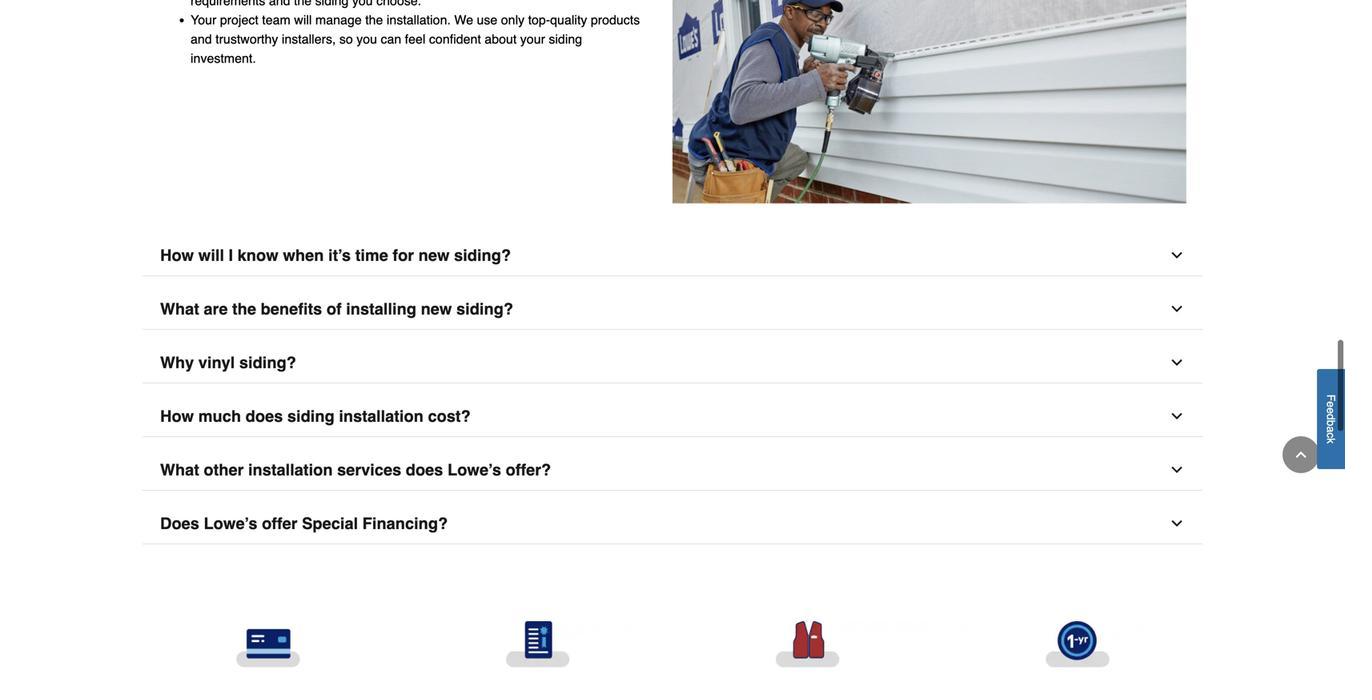 Task type: locate. For each thing, give the bounding box(es) containing it.
1 vertical spatial how
[[160, 407, 194, 426]]

2 vertical spatial chevron down image
[[1169, 516, 1185, 532]]

0 vertical spatial installation
[[339, 407, 424, 426]]

we
[[454, 12, 473, 27]]

chevron down image inside the why vinyl siding? button
[[1169, 355, 1185, 371]]

will
[[294, 12, 312, 27], [198, 246, 224, 265]]

does
[[160, 515, 199, 533]]

chevron down image for new
[[1169, 301, 1185, 317]]

a professional independent installer in a blue lowe's vest installing siding on a home. image
[[673, 0, 1187, 204]]

lowe's left offer
[[204, 515, 257, 533]]

1 e from the top
[[1325, 402, 1338, 408]]

2 chevron down image from the top
[[1169, 355, 1185, 371]]

chevron down image inside what are the benefits of installing new siding? button
[[1169, 301, 1185, 317]]

0 vertical spatial siding?
[[454, 246, 511, 265]]

0 vertical spatial how
[[160, 246, 194, 265]]

a dark blue credit card icon. image
[[146, 622, 390, 668]]

does
[[246, 407, 283, 426], [406, 461, 443, 479]]

0 vertical spatial lowe's
[[448, 461, 501, 479]]

installation up "services"
[[339, 407, 424, 426]]

3 chevron down image from the top
[[1169, 516, 1185, 532]]

how left the much
[[160, 407, 194, 426]]

1 vertical spatial what
[[160, 461, 199, 479]]

1 vertical spatial the
[[232, 300, 256, 318]]

2 vertical spatial siding?
[[239, 354, 296, 372]]

b
[[1325, 420, 1338, 427]]

the
[[365, 12, 383, 27], [232, 300, 256, 318]]

installation
[[339, 407, 424, 426], [248, 461, 333, 479]]

lowe's inside what other installation services does lowe's offer? button
[[448, 461, 501, 479]]

2 how from the top
[[160, 407, 194, 426]]

use
[[477, 12, 498, 27]]

0 horizontal spatial the
[[232, 300, 256, 318]]

siding up what other installation services does lowe's offer?
[[287, 407, 335, 426]]

will up the installers,
[[294, 12, 312, 27]]

why vinyl siding? button
[[143, 343, 1203, 384]]

0 vertical spatial will
[[294, 12, 312, 27]]

siding inside your project team will manage the installation. we use only top-quality products and trustworthy installers, so you can feel confident about your siding investment.
[[549, 32, 582, 46]]

0 vertical spatial chevron down image
[[1169, 248, 1185, 264]]

chevron down image inside how will i know when it's time for new siding? button
[[1169, 248, 1185, 264]]

you
[[357, 32, 377, 46]]

2 chevron down image from the top
[[1169, 409, 1185, 425]]

vinyl
[[198, 354, 235, 372]]

1 vertical spatial siding
[[287, 407, 335, 426]]

new right installing
[[421, 300, 452, 318]]

will left the i
[[198, 246, 224, 265]]

so
[[339, 32, 353, 46]]

new
[[419, 246, 450, 265], [421, 300, 452, 318]]

does right "services"
[[406, 461, 443, 479]]

c
[[1325, 433, 1338, 438]]

what left other
[[160, 461, 199, 479]]

1 vertical spatial chevron down image
[[1169, 409, 1185, 425]]

lowe's
[[448, 461, 501, 479], [204, 515, 257, 533]]

3 chevron down image from the top
[[1169, 462, 1185, 478]]

special
[[302, 515, 358, 533]]

1 vertical spatial chevron down image
[[1169, 355, 1185, 371]]

chevron down image for offer?
[[1169, 462, 1185, 478]]

e up d
[[1325, 402, 1338, 408]]

2 e from the top
[[1325, 408, 1338, 414]]

know
[[238, 246, 279, 265]]

2 vertical spatial chevron down image
[[1169, 462, 1185, 478]]

how for how will i know when it's time for new siding?
[[160, 246, 194, 265]]

1 vertical spatial will
[[198, 246, 224, 265]]

will inside how will i know when it's time for new siding? button
[[198, 246, 224, 265]]

0 horizontal spatial siding
[[287, 407, 335, 426]]

financing?
[[363, 515, 448, 533]]

2 what from the top
[[160, 461, 199, 479]]

siding?
[[454, 246, 511, 265], [457, 300, 513, 318], [239, 354, 296, 372]]

f e e d b a c k button
[[1317, 369, 1345, 469]]

time
[[355, 246, 388, 265]]

of
[[327, 300, 342, 318]]

e
[[1325, 402, 1338, 408], [1325, 408, 1338, 414]]

d
[[1325, 414, 1338, 420]]

0 horizontal spatial installation
[[248, 461, 333, 479]]

lowe's inside 'does lowe's offer special financing?' button
[[204, 515, 257, 533]]

trustworthy
[[216, 32, 278, 46]]

how much does siding installation cost?
[[160, 407, 471, 426]]

siding? inside what are the benefits of installing new siding? button
[[457, 300, 513, 318]]

0 vertical spatial the
[[365, 12, 383, 27]]

0 horizontal spatial lowe's
[[204, 515, 257, 533]]

siding down quality in the left top of the page
[[549, 32, 582, 46]]

siding inside button
[[287, 407, 335, 426]]

manage
[[315, 12, 362, 27]]

1 horizontal spatial siding
[[549, 32, 582, 46]]

how left the i
[[160, 246, 194, 265]]

can
[[381, 32, 401, 46]]

why
[[160, 354, 194, 372]]

chevron down image
[[1169, 248, 1185, 264], [1169, 409, 1185, 425], [1169, 516, 1185, 532]]

1 how from the top
[[160, 246, 194, 265]]

new right the for
[[419, 246, 450, 265]]

top-
[[528, 12, 550, 27]]

and
[[191, 32, 212, 46]]

chevron down image for it's
[[1169, 248, 1185, 264]]

lowe's left the offer?
[[448, 461, 501, 479]]

1 horizontal spatial lowe's
[[448, 461, 501, 479]]

0 horizontal spatial will
[[198, 246, 224, 265]]

only
[[501, 12, 525, 27]]

does right the much
[[246, 407, 283, 426]]

chevron down image inside what other installation services does lowe's offer? button
[[1169, 462, 1185, 478]]

1 vertical spatial siding?
[[457, 300, 513, 318]]

the right are
[[232, 300, 256, 318]]

0 vertical spatial chevron down image
[[1169, 301, 1185, 317]]

offer?
[[506, 461, 551, 479]]

much
[[198, 407, 241, 426]]

0 vertical spatial siding
[[549, 32, 582, 46]]

chevron down image inside 'does lowe's offer special financing?' button
[[1169, 516, 1185, 532]]

1 horizontal spatial will
[[294, 12, 312, 27]]

installation up offer
[[248, 461, 333, 479]]

what left are
[[160, 300, 199, 318]]

1 chevron down image from the top
[[1169, 301, 1185, 317]]

chevron down image for cost?
[[1169, 409, 1185, 425]]

what
[[160, 300, 199, 318], [160, 461, 199, 479]]

e up b
[[1325, 408, 1338, 414]]

investment.
[[191, 51, 256, 66]]

0 horizontal spatial does
[[246, 407, 283, 426]]

siding
[[549, 32, 582, 46], [287, 407, 335, 426]]

1 horizontal spatial the
[[365, 12, 383, 27]]

chevron down image inside how much does siding installation cost? button
[[1169, 409, 1185, 425]]

the up you
[[365, 12, 383, 27]]

1 horizontal spatial does
[[406, 461, 443, 479]]

your project team will manage the installation. we use only top-quality products and trustworthy installers, so you can feel confident about your siding investment.
[[191, 12, 640, 66]]

0 vertical spatial what
[[160, 300, 199, 318]]

1 what from the top
[[160, 300, 199, 318]]

benefits
[[261, 300, 322, 318]]

how
[[160, 246, 194, 265], [160, 407, 194, 426]]

chevron down image
[[1169, 301, 1185, 317], [1169, 355, 1185, 371], [1169, 462, 1185, 478]]

quality
[[550, 12, 587, 27]]

what for what other installation services does lowe's offer?
[[160, 461, 199, 479]]

does lowe's offer special financing?
[[160, 515, 448, 533]]

1 vertical spatial lowe's
[[204, 515, 257, 533]]

1 chevron down image from the top
[[1169, 248, 1185, 264]]



Task type: vqa. For each thing, say whether or not it's contained in the screenshot.
Lowe's Installer License and Certification Link
no



Task type: describe. For each thing, give the bounding box(es) containing it.
scroll to top element
[[1283, 436, 1320, 473]]

how for how much does siding installation cost?
[[160, 407, 194, 426]]

a
[[1325, 427, 1338, 433]]

why vinyl siding?
[[160, 354, 296, 372]]

1 horizontal spatial installation
[[339, 407, 424, 426]]

other
[[204, 461, 244, 479]]

what for what are the benefits of installing new siding?
[[160, 300, 199, 318]]

will inside your project team will manage the installation. we use only top-quality products and trustworthy installers, so you can feel confident about your siding investment.
[[294, 12, 312, 27]]

0 vertical spatial does
[[246, 407, 283, 426]]

a lowe's red vest icon. image
[[686, 622, 930, 668]]

1 vertical spatial installation
[[248, 461, 333, 479]]

your
[[520, 32, 545, 46]]

chevron up image
[[1293, 447, 1309, 463]]

team
[[262, 12, 291, 27]]

offer
[[262, 515, 298, 533]]

a dark blue background check icon. image
[[416, 622, 660, 668]]

are
[[204, 300, 228, 318]]

installers,
[[282, 32, 336, 46]]

the inside button
[[232, 300, 256, 318]]

1 vertical spatial new
[[421, 300, 452, 318]]

i
[[229, 246, 233, 265]]

for
[[393, 246, 414, 265]]

f e e d b a c k
[[1325, 395, 1338, 444]]

how much does siding installation cost? button
[[143, 397, 1203, 437]]

project
[[220, 12, 259, 27]]

1 vertical spatial does
[[406, 461, 443, 479]]

confident
[[429, 32, 481, 46]]

0 vertical spatial new
[[419, 246, 450, 265]]

does lowe's offer special financing? button
[[143, 504, 1203, 545]]

the inside your project team will manage the installation. we use only top-quality products and trustworthy installers, so you can feel confident about your siding investment.
[[365, 12, 383, 27]]

services
[[337, 461, 401, 479]]

how will i know when it's time for new siding?
[[160, 246, 511, 265]]

it's
[[328, 246, 351, 265]]

k
[[1325, 438, 1338, 444]]

how will i know when it's time for new siding? button
[[143, 236, 1203, 276]]

what other installation services does lowe's offer?
[[160, 461, 551, 479]]

cost?
[[428, 407, 471, 426]]

when
[[283, 246, 324, 265]]

products
[[591, 12, 640, 27]]

f
[[1325, 395, 1338, 402]]

feel
[[405, 32, 426, 46]]

siding? inside the why vinyl siding? button
[[239, 354, 296, 372]]

installing
[[346, 300, 416, 318]]

a blue 1-year labor warranty icon. image
[[955, 622, 1200, 668]]

siding? inside how will i know when it's time for new siding? button
[[454, 246, 511, 265]]

installation.
[[387, 12, 451, 27]]

what other installation services does lowe's offer? button
[[143, 450, 1203, 491]]

about
[[485, 32, 517, 46]]

what are the benefits of installing new siding? button
[[143, 289, 1203, 330]]

your
[[191, 12, 216, 27]]

what are the benefits of installing new siding?
[[160, 300, 513, 318]]



